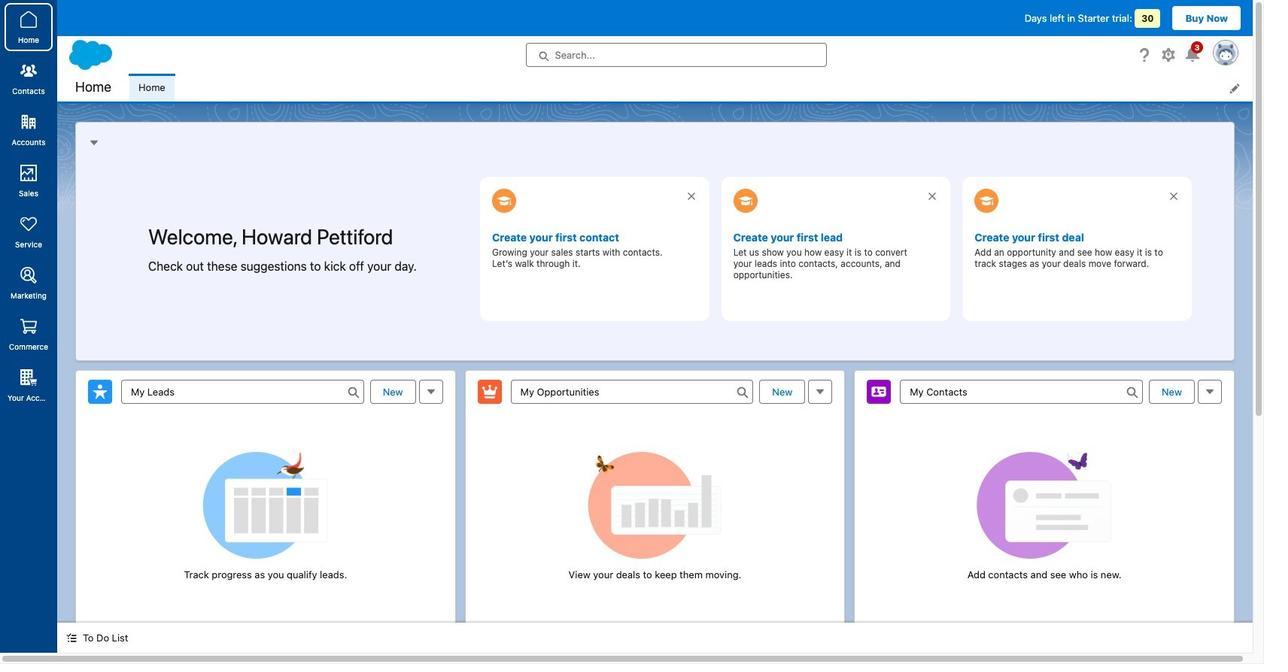 Task type: locate. For each thing, give the bounding box(es) containing it.
text default image
[[66, 633, 77, 644]]

Select an Option text field
[[121, 380, 364, 404]]

list
[[129, 74, 1253, 102]]



Task type: describe. For each thing, give the bounding box(es) containing it.
Select an Option text field
[[511, 380, 753, 404]]



Task type: vqa. For each thing, say whether or not it's contained in the screenshot.
All Contacts|Contacts|List View element
no



